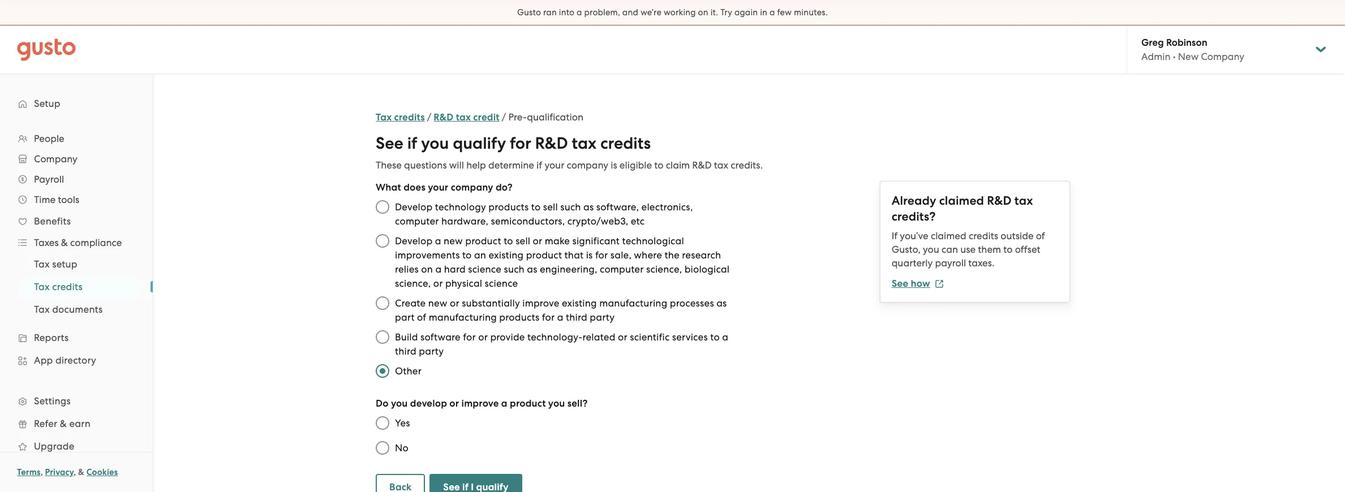 Task type: describe. For each thing, give the bounding box(es) containing it.
such inside develop a new product to sell or make significant technological improvements to an existing product that is for sale, where the research relies on a hard science such as engineering, computer science, biological science, or physical science
[[504, 264, 525, 275]]

to inside the develop technology products to sell such as software, electronics, computer hardware, semiconductors, crypto/web3, etc
[[531, 201, 541, 213]]

robinson
[[1166, 37, 1208, 49]]

pre-
[[508, 111, 527, 123]]

reports link
[[11, 328, 141, 348]]

for inside "create new or substantially improve existing manufacturing processes as part of manufacturing products for a third party"
[[542, 312, 555, 323]]

other
[[395, 366, 422, 377]]

or left physical
[[433, 278, 443, 289]]

biological
[[685, 264, 730, 275]]

greg
[[1141, 37, 1164, 49]]

semiconductors,
[[491, 216, 565, 227]]

0 vertical spatial science
[[468, 264, 501, 275]]

or left the provide
[[478, 332, 488, 343]]

these questions will help determine if your company is eligible to claim r&d tax credits.
[[376, 160, 763, 171]]

credits up questions
[[394, 111, 425, 123]]

tax documents
[[34, 304, 103, 315]]

taxes.
[[968, 257, 995, 269]]

credit
[[473, 111, 500, 123]]

new
[[1178, 51, 1199, 62]]

it.
[[711, 7, 718, 18]]

Build software for or provide technology-related or scientific services to a third party radio
[[370, 325, 395, 350]]

setup
[[34, 98, 60, 109]]

you've
[[900, 230, 929, 242]]

payroll
[[34, 174, 64, 185]]

make
[[545, 235, 570, 247]]

again
[[735, 7, 758, 18]]

1 horizontal spatial company
[[567, 160, 608, 171]]

as inside the develop technology products to sell such as software, electronics, computer hardware, semiconductors, crypto/web3, etc
[[583, 201, 594, 213]]

earn
[[69, 418, 91, 430]]

party inside the build software for or provide technology-related or scientific services to a third party
[[419, 346, 444, 357]]

home image
[[17, 38, 76, 61]]

privacy link
[[45, 467, 74, 478]]

services
[[672, 332, 708, 343]]

credits up the eligible
[[600, 134, 651, 153]]

see for see if you qualify for r&d tax credits
[[376, 134, 403, 153]]

time tools
[[34, 194, 79, 205]]

compliance
[[70, 237, 122, 248]]

such inside the develop technology products to sell such as software, electronics, computer hardware, semiconductors, crypto/web3, etc
[[560, 201, 581, 213]]

is inside develop a new product to sell or make significant technological improvements to an existing product that is for sale, where the research relies on a hard science such as engineering, computer science, biological science, or physical science
[[586, 250, 593, 261]]

if you've claimed credits outside of gusto, you can use them to offset quarterly payroll taxes.
[[892, 230, 1045, 269]]

for inside develop a new product to sell or make significant technological improvements to an existing product that is for sale, where the research relies on a hard science such as engineering, computer science, biological science, or physical science
[[595, 250, 608, 261]]

credits inside if you've claimed credits outside of gusto, you can use them to offset quarterly payroll taxes.
[[969, 230, 998, 242]]

see if you qualify for r&d tax credits
[[376, 134, 651, 153]]

research
[[682, 250, 721, 261]]

directory
[[55, 355, 96, 366]]

r&d left credit
[[434, 111, 454, 123]]

time tools button
[[11, 190, 141, 210]]

settings
[[34, 396, 71, 407]]

develop a new product to sell or make significant technological improvements to an existing product that is for sale, where the research relies on a hard science such as engineering, computer science, biological science, or physical science
[[395, 235, 730, 289]]

1 vertical spatial manufacturing
[[429, 312, 497, 323]]

sell?
[[567, 398, 588, 410]]

products inside "create new or substantially improve existing manufacturing processes as part of manufacturing products for a third party"
[[499, 312, 540, 323]]

qualify
[[453, 134, 506, 153]]

company inside "greg robinson admin • new company"
[[1201, 51, 1245, 62]]

taxes & compliance
[[34, 237, 122, 248]]

1 horizontal spatial is
[[611, 160, 617, 171]]

2 vertical spatial product
[[510, 398, 546, 410]]

where
[[634, 250, 662, 261]]

outside
[[1001, 230, 1034, 242]]

build software for or provide technology-related or scientific services to a third party
[[395, 332, 728, 357]]

tax for tax credits / r&d tax credit / pre-qualification
[[376, 111, 392, 123]]

technology-
[[527, 332, 583, 343]]

taxes
[[34, 237, 59, 248]]

improvements
[[395, 250, 460, 261]]

do you develop or improve a product you sell?
[[376, 398, 588, 410]]

No radio
[[370, 436, 395, 461]]

already
[[892, 194, 936, 208]]

a inside "create new or substantially improve existing manufacturing processes as part of manufacturing products for a third party"
[[557, 312, 563, 323]]

third inside "create new or substantially improve existing manufacturing processes as part of manufacturing products for a third party"
[[566, 312, 587, 323]]

tax up these questions will help determine if your company is eligible to claim r&d tax credits. on the top of the page
[[572, 134, 597, 153]]

processes
[[670, 298, 714, 309]]

company button
[[11, 149, 141, 169]]

try
[[721, 7, 732, 18]]

these
[[376, 160, 402, 171]]

of inside if you've claimed credits outside of gusto, you can use them to offset quarterly payroll taxes.
[[1036, 230, 1045, 242]]

0 horizontal spatial science,
[[395, 278, 431, 289]]

payroll
[[935, 257, 966, 269]]

new inside develop a new product to sell or make significant technological improvements to an existing product that is for sale, where the research relies on a hard science such as engineering, computer science, biological science, or physical science
[[444, 235, 463, 247]]

to left "claim"
[[654, 160, 664, 171]]

for inside the build software for or provide technology-related or scientific services to a third party
[[463, 332, 476, 343]]

gusto,
[[892, 244, 921, 255]]

them
[[978, 244, 1001, 255]]

1 horizontal spatial if
[[537, 160, 542, 171]]

tax inside already claimed r&d tax credits?
[[1015, 194, 1033, 208]]

products inside the develop technology products to sell such as software, electronics, computer hardware, semiconductors, crypto/web3, etc
[[489, 201, 529, 213]]

payroll button
[[11, 169, 141, 190]]

build
[[395, 332, 418, 343]]

tax credits
[[34, 281, 83, 293]]

to left the an
[[462, 250, 472, 261]]

list containing people
[[0, 128, 153, 480]]

develop for develop a new product to sell or make significant technological improvements to an existing product that is for sale, where the research relies on a hard science such as engineering, computer science, biological science, or physical science
[[395, 235, 433, 247]]

a inside the build software for or provide technology-related or scientific services to a third party
[[722, 332, 728, 343]]

what
[[376, 182, 401, 194]]

taxes & compliance button
[[11, 233, 141, 253]]

create new or substantially improve existing manufacturing processes as part of manufacturing products for a third party
[[395, 298, 727, 323]]

credits?
[[892, 209, 936, 224]]

computer inside develop a new product to sell or make significant technological improvements to an existing product that is for sale, where the research relies on a hard science such as engineering, computer science, biological science, or physical science
[[600, 264, 644, 275]]

cookies button
[[86, 466, 118, 479]]

working
[[664, 7, 696, 18]]

yes
[[395, 418, 410, 429]]

1 / from the left
[[427, 111, 431, 123]]

tax for tax credits
[[34, 281, 50, 293]]

1 horizontal spatial your
[[545, 160, 564, 171]]

party inside "create new or substantially improve existing manufacturing processes as part of manufacturing products for a third party"
[[590, 312, 615, 323]]

can
[[942, 244, 958, 255]]

0 vertical spatial science,
[[646, 264, 682, 275]]

engineering,
[[540, 264, 597, 275]]

third inside the build software for or provide technology-related or scientific services to a third party
[[395, 346, 416, 357]]

you inside if you've claimed credits outside of gusto, you can use them to offset quarterly payroll taxes.
[[923, 244, 939, 255]]

software,
[[596, 201, 639, 213]]

on inside develop a new product to sell or make significant technological improvements to an existing product that is for sale, where the research relies on a hard science such as engineering, computer science, biological science, or physical science
[[421, 264, 433, 275]]

tax credits / r&d tax credit / pre-qualification
[[376, 111, 583, 123]]

Develop technology products to sell such as software, electronics, computer hardware, semiconductors, crypto/web3, etc radio
[[370, 195, 395, 220]]

qualification
[[527, 111, 583, 123]]

already claimed r&d tax credits?
[[892, 194, 1033, 224]]

1 horizontal spatial manufacturing
[[599, 298, 667, 309]]

upgrade link
[[11, 436, 141, 457]]

sell inside develop a new product to sell or make significant technological improvements to an existing product that is for sale, where the research relies on a hard science such as engineering, computer science, biological science, or physical science
[[516, 235, 530, 247]]

refer & earn link
[[11, 414, 141, 434]]

gusto ran into a problem, and we're working on it. try again in a few minutes.
[[517, 7, 828, 18]]

software
[[420, 332, 461, 343]]

tax documents link
[[20, 299, 141, 320]]

no
[[395, 443, 409, 454]]

people
[[34, 133, 64, 144]]

or right 'develop'
[[450, 398, 459, 410]]

& for compliance
[[61, 237, 68, 248]]

improve for substantially
[[522, 298, 559, 309]]

computer inside the develop technology products to sell such as software, electronics, computer hardware, semiconductors, crypto/web3, etc
[[395, 216, 439, 227]]

2 , from the left
[[74, 467, 76, 478]]

into
[[559, 7, 575, 18]]



Task type: vqa. For each thing, say whether or not it's contained in the screenshot.
Robinson
yes



Task type: locate. For each thing, give the bounding box(es) containing it.
1 vertical spatial &
[[60, 418, 67, 430]]

Create new or substantially improve existing manufacturing processes as part of manufacturing products for a third party radio
[[370, 291, 395, 316]]

0 vertical spatial on
[[698, 7, 708, 18]]

develop for develop technology products to sell such as software, electronics, computer hardware, semiconductors, crypto/web3, etc
[[395, 201, 433, 213]]

app directory link
[[11, 350, 141, 371]]

0 vertical spatial of
[[1036, 230, 1045, 242]]

science, down the relies
[[395, 278, 431, 289]]

we're
[[641, 7, 662, 18]]

tax down tax setup
[[34, 281, 50, 293]]

on
[[698, 7, 708, 18], [421, 264, 433, 275]]

tax left credits.
[[714, 160, 728, 171]]

0 vertical spatial claimed
[[939, 194, 984, 208]]

tax down "taxes"
[[34, 259, 50, 270]]

0 vertical spatial is
[[611, 160, 617, 171]]

offset
[[1015, 244, 1040, 255]]

0 vertical spatial existing
[[489, 250, 524, 261]]

few
[[777, 7, 792, 18]]

1 vertical spatial is
[[586, 250, 593, 261]]

physical
[[445, 278, 482, 289]]

technology
[[435, 201, 486, 213]]

1 horizontal spatial such
[[560, 201, 581, 213]]

0 vertical spatial as
[[583, 201, 594, 213]]

0 vertical spatial tax credits link
[[376, 111, 425, 123]]

see left how
[[892, 278, 908, 290]]

hardware,
[[441, 216, 488, 227]]

0 horizontal spatial company
[[34, 153, 77, 165]]

as right "processes" on the bottom
[[717, 298, 727, 309]]

1 horizontal spatial existing
[[562, 298, 597, 309]]

2 / from the left
[[502, 111, 506, 123]]

as up crypto/web3, at the top left of page
[[583, 201, 594, 213]]

Develop a new product to sell or make significant technological improvements to an existing product that is for sale, where the research relies on a hard science such as engineering, computer science, biological science, or physical science radio
[[370, 229, 395, 254]]

2 vertical spatial as
[[717, 298, 727, 309]]

r&d up outside
[[987, 194, 1012, 208]]

/
[[427, 111, 431, 123], [502, 111, 506, 123]]

improve inside "create new or substantially improve existing manufacturing processes as part of manufacturing products for a third party"
[[522, 298, 559, 309]]

if up questions
[[407, 134, 417, 153]]

0 horizontal spatial of
[[417, 312, 426, 323]]

0 horizontal spatial see
[[376, 134, 403, 153]]

or inside "create new or substantially improve existing manufacturing processes as part of manufacturing products for a third party"
[[450, 298, 459, 309]]

tax for tax documents
[[34, 304, 50, 315]]

people button
[[11, 128, 141, 149]]

new
[[444, 235, 463, 247], [428, 298, 447, 309]]

such up crypto/web3, at the top left of page
[[560, 201, 581, 213]]

party up related
[[590, 312, 615, 323]]

sell inside the develop technology products to sell such as software, electronics, computer hardware, semiconductors, crypto/web3, etc
[[543, 201, 558, 213]]

science up substantially
[[485, 278, 518, 289]]

tax setup
[[34, 259, 77, 270]]

2 develop from the top
[[395, 235, 433, 247]]

0 vertical spatial company
[[1201, 51, 1245, 62]]

if right "determine"
[[537, 160, 542, 171]]

0 vertical spatial products
[[489, 201, 529, 213]]

list containing tax setup
[[0, 253, 153, 321]]

0 vertical spatial improve
[[522, 298, 559, 309]]

claimed up can
[[931, 230, 966, 242]]

new down hardware,
[[444, 235, 463, 247]]

science,
[[646, 264, 682, 275], [395, 278, 431, 289]]

existing inside "create new or substantially improve existing manufacturing processes as part of manufacturing products for a third party"
[[562, 298, 597, 309]]

gusto navigation element
[[0, 74, 153, 492]]

2 vertical spatial &
[[78, 467, 84, 478]]

1 horizontal spatial party
[[590, 312, 615, 323]]

crypto/web3,
[[567, 216, 628, 227]]

1 horizontal spatial on
[[698, 7, 708, 18]]

determine
[[488, 160, 534, 171]]

& right "taxes"
[[61, 237, 68, 248]]

1 horizontal spatial /
[[502, 111, 506, 123]]

on down improvements
[[421, 264, 433, 275]]

see how
[[892, 278, 930, 290]]

& left cookies
[[78, 467, 84, 478]]

your right "determine"
[[545, 160, 564, 171]]

your right the does
[[428, 182, 448, 194]]

sell up semiconductors,
[[543, 201, 558, 213]]

1 vertical spatial party
[[419, 346, 444, 357]]

see for see how
[[892, 278, 908, 290]]

to up semiconductors,
[[531, 201, 541, 213]]

& inside 'dropdown button'
[[61, 237, 68, 248]]

1 vertical spatial company
[[34, 153, 77, 165]]

•
[[1173, 51, 1176, 62]]

0 vertical spatial company
[[567, 160, 608, 171]]

1 vertical spatial of
[[417, 312, 426, 323]]

to inside the build software for or provide technology-related or scientific services to a third party
[[710, 332, 720, 343]]

you left 'sell?'
[[548, 398, 565, 410]]

0 horizontal spatial company
[[451, 182, 493, 194]]

computer
[[395, 216, 439, 227], [600, 264, 644, 275]]

0 horizontal spatial improve
[[462, 398, 499, 410]]

Other radio
[[370, 359, 395, 384]]

of right part
[[417, 312, 426, 323]]

upgrade
[[34, 441, 74, 452]]

1 vertical spatial see
[[892, 278, 908, 290]]

1 vertical spatial improve
[[462, 398, 499, 410]]

see
[[376, 134, 403, 153], [892, 278, 908, 290]]

, down upgrade link
[[74, 467, 76, 478]]

develop technology products to sell such as software, electronics, computer hardware, semiconductors, crypto/web3, etc
[[395, 201, 693, 227]]

r&d inside already claimed r&d tax credits?
[[987, 194, 1012, 208]]

relies
[[395, 264, 419, 275]]

tax credits link
[[376, 111, 425, 123], [20, 277, 141, 297]]

third down build
[[395, 346, 416, 357]]

or right related
[[618, 332, 628, 343]]

or down physical
[[450, 298, 459, 309]]

as left engineering,
[[527, 264, 537, 275]]

gusto
[[517, 7, 541, 18]]

0 vertical spatial sell
[[543, 201, 558, 213]]

0 vertical spatial computer
[[395, 216, 439, 227]]

and
[[622, 7, 638, 18]]

hard
[[444, 264, 466, 275]]

to down outside
[[1004, 244, 1013, 255]]

is left the eligible
[[611, 160, 617, 171]]

0 vertical spatial see
[[376, 134, 403, 153]]

do
[[376, 398, 389, 410]]

app
[[34, 355, 53, 366]]

existing down engineering,
[[562, 298, 597, 309]]

/ left r&d tax credit link
[[427, 111, 431, 123]]

company left the eligible
[[567, 160, 608, 171]]

as inside "create new or substantially improve existing manufacturing processes as part of manufacturing products for a third party"
[[717, 298, 727, 309]]

of inside "create new or substantially improve existing manufacturing processes as part of manufacturing products for a third party"
[[417, 312, 426, 323]]

tax credits link up tax documents link
[[20, 277, 141, 297]]

new inside "create new or substantially improve existing manufacturing processes as part of manufacturing products for a third party"
[[428, 298, 447, 309]]

company up technology
[[451, 182, 493, 194]]

company right new
[[1201, 51, 1245, 62]]

1 vertical spatial products
[[499, 312, 540, 323]]

credits
[[394, 111, 425, 123], [600, 134, 651, 153], [969, 230, 998, 242], [52, 281, 83, 293]]

company inside dropdown button
[[34, 153, 77, 165]]

0 horizontal spatial if
[[407, 134, 417, 153]]

1 vertical spatial computer
[[600, 264, 644, 275]]

, left privacy
[[41, 467, 43, 478]]

1 horizontal spatial sell
[[543, 201, 558, 213]]

1 develop from the top
[[395, 201, 433, 213]]

reports
[[34, 332, 69, 344]]

credits inside tax credits link
[[52, 281, 83, 293]]

develop down the does
[[395, 201, 433, 213]]

1 vertical spatial company
[[451, 182, 493, 194]]

technological
[[622, 235, 684, 247]]

r&d tax credit link
[[434, 111, 500, 123]]

is right the that
[[586, 250, 593, 261]]

you up questions
[[421, 134, 449, 153]]

an
[[474, 250, 486, 261]]

science down the an
[[468, 264, 501, 275]]

does
[[404, 182, 426, 194]]

0 vertical spatial your
[[545, 160, 564, 171]]

0 horizontal spatial tax credits link
[[20, 277, 141, 297]]

third up technology-
[[566, 312, 587, 323]]

r&d right "claim"
[[692, 160, 712, 171]]

minutes.
[[794, 7, 828, 18]]

2 list from the top
[[0, 253, 153, 321]]

science, down the
[[646, 264, 682, 275]]

0 vertical spatial manufacturing
[[599, 298, 667, 309]]

do?
[[496, 182, 513, 194]]

tools
[[58, 194, 79, 205]]

you left can
[[923, 244, 939, 255]]

1 vertical spatial on
[[421, 264, 433, 275]]

if
[[407, 134, 417, 153], [537, 160, 542, 171]]

you right the do
[[391, 398, 408, 410]]

& left "earn"
[[60, 418, 67, 430]]

0 horizontal spatial party
[[419, 346, 444, 357]]

develop inside develop a new product to sell or make significant technological improvements to an existing product that is for sale, where the research relies on a hard science such as engineering, computer science, biological science, or physical science
[[395, 235, 433, 247]]

1 vertical spatial your
[[428, 182, 448, 194]]

as inside develop a new product to sell or make significant technological improvements to an existing product that is for sale, where the research relies on a hard science such as engineering, computer science, biological science, or physical science
[[527, 264, 537, 275]]

1 vertical spatial science
[[485, 278, 518, 289]]

tax up outside
[[1015, 194, 1033, 208]]

setup
[[52, 259, 77, 270]]

1 vertical spatial such
[[504, 264, 525, 275]]

1 vertical spatial existing
[[562, 298, 597, 309]]

significant
[[572, 235, 620, 247]]

1 horizontal spatial of
[[1036, 230, 1045, 242]]

tax
[[456, 111, 471, 123], [572, 134, 597, 153], [714, 160, 728, 171], [1015, 194, 1033, 208]]

1 vertical spatial tax credits link
[[20, 277, 141, 297]]

improve for or
[[462, 398, 499, 410]]

claimed right already
[[939, 194, 984, 208]]

to right the "services"
[[710, 332, 720, 343]]

1 horizontal spatial company
[[1201, 51, 1245, 62]]

1 horizontal spatial science,
[[646, 264, 682, 275]]

scientific
[[630, 332, 670, 343]]

1 vertical spatial develop
[[395, 235, 433, 247]]

third
[[566, 312, 587, 323], [395, 346, 416, 357]]

such up substantially
[[504, 264, 525, 275]]

0 horizontal spatial such
[[504, 264, 525, 275]]

manufacturing up the software
[[429, 312, 497, 323]]

0 horizontal spatial third
[[395, 346, 416, 357]]

products down do?
[[489, 201, 529, 213]]

products up the provide
[[499, 312, 540, 323]]

claimed
[[939, 194, 984, 208], [931, 230, 966, 242]]

existing inside develop a new product to sell or make significant technological improvements to an existing product that is for sale, where the research relies on a hard science such as engineering, computer science, biological science, or physical science
[[489, 250, 524, 261]]

tax credits link up these
[[376, 111, 425, 123]]

develop
[[395, 201, 433, 213], [395, 235, 433, 247]]

related
[[583, 332, 616, 343]]

computer down sale,
[[600, 264, 644, 275]]

0 vertical spatial new
[[444, 235, 463, 247]]

claimed inside already claimed r&d tax credits?
[[939, 194, 984, 208]]

refer
[[34, 418, 57, 430]]

develop inside the develop technology products to sell such as software, electronics, computer hardware, semiconductors, crypto/web3, etc
[[395, 201, 433, 213]]

/ left pre-
[[502, 111, 506, 123]]

product left 'sell?'
[[510, 398, 546, 410]]

0 horizontal spatial your
[[428, 182, 448, 194]]

computer down the does
[[395, 216, 439, 227]]

science
[[468, 264, 501, 275], [485, 278, 518, 289]]

for down "significant"
[[595, 250, 608, 261]]

improve right 'develop'
[[462, 398, 499, 410]]

1 horizontal spatial tax credits link
[[376, 111, 425, 123]]

help
[[466, 160, 486, 171]]

develop up improvements
[[395, 235, 433, 247]]

1 , from the left
[[41, 467, 43, 478]]

such
[[560, 201, 581, 213], [504, 264, 525, 275]]

0 vertical spatial such
[[560, 201, 581, 213]]

provide
[[490, 332, 525, 343]]

1 vertical spatial third
[[395, 346, 416, 357]]

tax up these
[[376, 111, 392, 123]]

for right the software
[[463, 332, 476, 343]]

1 horizontal spatial as
[[583, 201, 594, 213]]

1 horizontal spatial improve
[[522, 298, 559, 309]]

improve up technology-
[[522, 298, 559, 309]]

eligible
[[620, 160, 652, 171]]

tax left credit
[[456, 111, 471, 123]]

1 horizontal spatial see
[[892, 278, 908, 290]]

1 list from the top
[[0, 128, 153, 480]]

1 vertical spatial science,
[[395, 278, 431, 289]]

product up the an
[[465, 235, 501, 247]]

0 horizontal spatial ,
[[41, 467, 43, 478]]

see up these
[[376, 134, 403, 153]]

& for earn
[[60, 418, 67, 430]]

settings link
[[11, 391, 141, 411]]

list
[[0, 128, 153, 480], [0, 253, 153, 321]]

time
[[34, 194, 56, 205]]

1 vertical spatial sell
[[516, 235, 530, 247]]

0 vertical spatial product
[[465, 235, 501, 247]]

for up "determine"
[[510, 134, 531, 153]]

sell down semiconductors,
[[516, 235, 530, 247]]

party
[[590, 312, 615, 323], [419, 346, 444, 357]]

credits.
[[731, 160, 763, 171]]

0 horizontal spatial on
[[421, 264, 433, 275]]

claimed inside if you've claimed credits outside of gusto, you can use them to offset quarterly payroll taxes.
[[931, 230, 966, 242]]

1 vertical spatial as
[[527, 264, 537, 275]]

0 vertical spatial party
[[590, 312, 615, 323]]

sale,
[[611, 250, 632, 261]]

questions
[[404, 160, 447, 171]]

develop
[[410, 398, 447, 410]]

admin
[[1141, 51, 1171, 62]]

1 vertical spatial if
[[537, 160, 542, 171]]

0 horizontal spatial sell
[[516, 235, 530, 247]]

0 horizontal spatial manufacturing
[[429, 312, 497, 323]]

1 horizontal spatial ,
[[74, 467, 76, 478]]

existing right the an
[[489, 250, 524, 261]]

0 horizontal spatial is
[[586, 250, 593, 261]]

party down the software
[[419, 346, 444, 357]]

,
[[41, 467, 43, 478], [74, 467, 76, 478]]

1 vertical spatial claimed
[[931, 230, 966, 242]]

use
[[960, 244, 976, 255]]

manufacturing up scientific
[[599, 298, 667, 309]]

1 horizontal spatial computer
[[600, 264, 644, 275]]

1 vertical spatial new
[[428, 298, 447, 309]]

a
[[577, 7, 582, 18], [770, 7, 775, 18], [435, 235, 441, 247], [435, 264, 442, 275], [557, 312, 563, 323], [722, 332, 728, 343], [501, 398, 507, 410]]

tax
[[376, 111, 392, 123], [34, 259, 50, 270], [34, 281, 50, 293], [34, 304, 50, 315]]

r&d down qualification
[[535, 134, 568, 153]]

0 horizontal spatial computer
[[395, 216, 439, 227]]

0 horizontal spatial as
[[527, 264, 537, 275]]

terms link
[[17, 467, 41, 478]]

cookies
[[86, 467, 118, 478]]

products
[[489, 201, 529, 213], [499, 312, 540, 323]]

Yes radio
[[370, 411, 395, 436]]

1 horizontal spatial third
[[566, 312, 587, 323]]

if
[[892, 230, 898, 242]]

of up offset
[[1036, 230, 1045, 242]]

0 vertical spatial third
[[566, 312, 587, 323]]

on left it.
[[698, 7, 708, 18]]

company down people
[[34, 153, 77, 165]]

credits up them
[[969, 230, 998, 242]]

0 horizontal spatial existing
[[489, 250, 524, 261]]

to
[[654, 160, 664, 171], [531, 201, 541, 213], [504, 235, 513, 247], [1004, 244, 1013, 255], [462, 250, 472, 261], [710, 332, 720, 343]]

in
[[760, 7, 767, 18]]

or left 'make'
[[533, 235, 542, 247]]

tax for tax setup
[[34, 259, 50, 270]]

product
[[465, 235, 501, 247], [526, 250, 562, 261], [510, 398, 546, 410]]

credits up tax documents
[[52, 281, 83, 293]]

0 vertical spatial develop
[[395, 201, 433, 213]]

as
[[583, 201, 594, 213], [527, 264, 537, 275], [717, 298, 727, 309]]

0 horizontal spatial /
[[427, 111, 431, 123]]

to down semiconductors,
[[504, 235, 513, 247]]

0 vertical spatial &
[[61, 237, 68, 248]]

0 vertical spatial if
[[407, 134, 417, 153]]

product down 'make'
[[526, 250, 562, 261]]

etc
[[631, 216, 645, 227]]

new right create
[[428, 298, 447, 309]]

2 horizontal spatial as
[[717, 298, 727, 309]]

tax down tax credits
[[34, 304, 50, 315]]

substantially
[[462, 298, 520, 309]]

setup link
[[11, 93, 141, 114]]

company
[[1201, 51, 1245, 62], [34, 153, 77, 165]]

to inside if you've claimed credits outside of gusto, you can use them to offset quarterly payroll taxes.
[[1004, 244, 1013, 255]]

1 vertical spatial product
[[526, 250, 562, 261]]

for up technology-
[[542, 312, 555, 323]]



